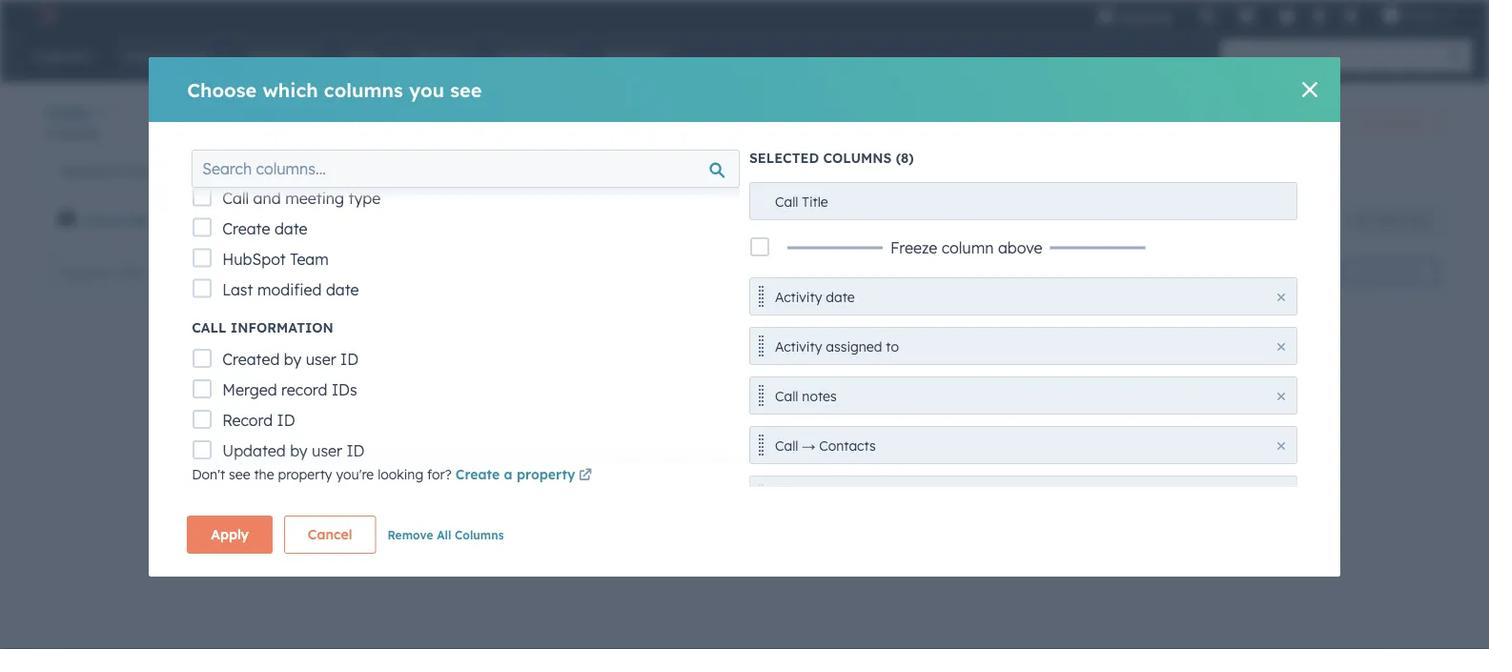 Task type: vqa. For each thing, say whether or not it's contained in the screenshot.
the bottommost Clicks
no



Task type: locate. For each thing, give the bounding box(es) containing it.
edit columns
[[1358, 265, 1426, 279]]

few
[[617, 431, 640, 448]]

0 vertical spatial see
[[450, 78, 482, 102]]

2 horizontal spatial a
[[605, 431, 614, 448]]

1 horizontal spatial columns
[[823, 150, 892, 166]]

1 horizontal spatial assigned
[[826, 338, 882, 355]]

all
[[894, 212, 911, 228], [437, 528, 451, 542]]

1 horizontal spatial the
[[494, 389, 524, 413]]

view
[[1403, 213, 1427, 227]]

0 horizontal spatial assigned
[[301, 212, 360, 228]]

0 vertical spatial assigned
[[301, 212, 360, 228]]

call down last
[[192, 319, 227, 336]]

1 horizontal spatial all
[[894, 212, 911, 228]]

close image up "import"
[[1302, 82, 1318, 97]]

close image for choose which columns you see
[[1302, 82, 1318, 97]]

save
[[1374, 213, 1400, 227]]

and
[[253, 189, 281, 208]]

activity assigned to down "meeting"
[[246, 212, 378, 228]]

create up hubspot
[[222, 219, 270, 238]]

0 vertical spatial create
[[222, 219, 270, 238]]

record id
[[222, 411, 295, 431]]

0 vertical spatial all
[[894, 212, 911, 228]]

activity inside activity date button
[[775, 288, 822, 305]]

to inside popup button
[[364, 212, 378, 228]]

date down (2)
[[826, 288, 855, 305]]

0 vertical spatial close image
[[1278, 293, 1285, 301]]

2 close image from the top
[[1278, 392, 1285, 400]]

to inside button
[[886, 338, 899, 355]]

0 vertical spatial to
[[364, 212, 378, 228]]

all inside choose which columns you see dialog
[[437, 528, 451, 542]]

1 close image from the top
[[1278, 293, 1285, 301]]

call for call analytics
[[1355, 115, 1375, 130]]

id up ids
[[340, 350, 359, 369]]

0 horizontal spatial columns
[[455, 528, 504, 542]]

settings link
[[1307, 5, 1331, 25]]

hubspot
[[222, 250, 286, 269]]

funky town image
[[1383, 7, 1400, 24]]

2 link opens in a new window image from the top
[[579, 469, 592, 482]]

last modified date
[[222, 280, 359, 299]]

type
[[349, 189, 381, 208]]

1 horizontal spatial activity assigned to
[[775, 338, 899, 355]]

1 vertical spatial see
[[423, 431, 445, 448]]

1 vertical spatial the
[[717, 431, 737, 448]]

0 horizontal spatial create
[[222, 219, 270, 238]]

2 horizontal spatial date
[[826, 288, 855, 305]]

1 vertical spatial assigned
[[826, 338, 882, 355]]

1 vertical spatial →
[[802, 487, 816, 503]]

2 vertical spatial the
[[254, 466, 274, 482]]

close image for activity date
[[1278, 293, 1285, 301]]

available
[[154, 212, 216, 228]]

2 horizontal spatial to
[[886, 338, 899, 355]]

assigned for activity assigned to button
[[826, 338, 882, 355]]

looking
[[378, 466, 424, 482]]

close image inside activity assigned to button
[[1278, 343, 1285, 350]]

companies
[[819, 487, 890, 503]]

1 vertical spatial columns
[[455, 528, 504, 542]]

see down updated
[[229, 466, 250, 482]]

activity assigned to up notes
[[775, 338, 899, 355]]

close image for activity assigned to
[[1278, 343, 1285, 350]]

call left analytics
[[1355, 115, 1375, 130]]

create a property
[[456, 466, 575, 482]]

all for clear
[[894, 212, 911, 228]]

close image for call notes
[[1278, 392, 1285, 400]]

id
[[340, 350, 359, 369], [277, 411, 295, 431], [347, 442, 365, 461]]

2 vertical spatial close image
[[1278, 442, 1285, 450]]

1 vertical spatial close image
[[1278, 343, 1285, 350]]

columns left (8)
[[823, 150, 892, 166]]

no
[[340, 389, 368, 413]]

activity assigned to for activity assigned to button
[[775, 338, 899, 355]]

activity down filters
[[775, 288, 822, 305]]

1 horizontal spatial close image
[[1302, 82, 1318, 97]]

call down call → contacts at the right of page
[[775, 487, 799, 503]]

a right in
[[605, 431, 614, 448]]

activity inside activity assigned to popup button
[[246, 212, 297, 228]]

menu
[[1084, 0, 1467, 31]]

the right as
[[717, 431, 737, 448]]

call analytics
[[1355, 115, 1427, 130]]

0 vertical spatial columns
[[324, 78, 403, 102]]

calls
[[125, 163, 152, 179]]

1 horizontal spatial see
[[423, 431, 445, 448]]

information
[[231, 319, 333, 336]]

hubspot link
[[23, 4, 72, 27]]

all right remove
[[437, 528, 451, 542]]

activity down and
[[246, 212, 297, 228]]

matches
[[374, 389, 454, 413]]

call notes
[[775, 388, 837, 404]]

0 vertical spatial activity assigned to
[[246, 212, 378, 228]]

link opens in a new window image
[[579, 464, 592, 487], [579, 469, 592, 482]]

1 horizontal spatial columns
[[1382, 265, 1426, 279]]

call left notes
[[775, 388, 799, 404]]

0 vertical spatial columns
[[823, 150, 892, 166]]

merged record ids
[[222, 381, 357, 400]]

1 vertical spatial close image
[[1278, 392, 1285, 400]]

call notes button
[[749, 376, 1298, 414]]

to for activity assigned to popup button at the top of page
[[364, 212, 378, 228]]

close image inside call → contacts button
[[1278, 442, 1285, 450]]

all up freeze
[[894, 212, 911, 228]]

analytics
[[1379, 115, 1427, 130]]

1 vertical spatial columns
[[1382, 265, 1426, 279]]

call left and
[[222, 189, 249, 208]]

the down updated
[[254, 466, 274, 482]]

to inside the expecting to see a new item? try again in a few seconds as the system catches up.
[[407, 431, 420, 448]]

columns
[[823, 150, 892, 166], [455, 528, 504, 542]]

again
[[551, 431, 587, 448]]

activity assigned to inside button
[[775, 338, 899, 355]]

2 vertical spatial id
[[347, 442, 365, 461]]

clear all
[[854, 212, 911, 228]]

0 vertical spatial by
[[284, 350, 301, 369]]

freeze
[[891, 238, 938, 257]]

as
[[699, 431, 713, 448]]

1 link opens in a new window image from the top
[[579, 464, 592, 487]]

2 vertical spatial activity
[[775, 338, 822, 355]]

1 horizontal spatial create
[[456, 466, 500, 482]]

date down call and meeting type on the top
[[274, 219, 308, 238]]

a
[[449, 431, 457, 448], [605, 431, 614, 448], [504, 466, 513, 482]]

1 vertical spatial activity
[[775, 288, 822, 305]]

see
[[450, 78, 482, 102], [423, 431, 445, 448], [229, 466, 250, 482]]

ids
[[332, 381, 357, 400]]

a left new
[[449, 431, 457, 448]]

0 horizontal spatial property
[[278, 466, 332, 482]]

see right you
[[450, 78, 482, 102]]

call for call and meeting type
[[222, 189, 249, 208]]

notifications image
[[1342, 9, 1360, 26]]

0 horizontal spatial see
[[229, 466, 250, 482]]

3 close image from the top
[[1278, 442, 1285, 450]]

1 vertical spatial to
[[886, 338, 899, 355]]

0 horizontal spatial all
[[437, 528, 451, 542]]

cancel
[[308, 526, 352, 543]]

0 horizontal spatial the
[[254, 466, 274, 482]]

call up filters
[[775, 193, 799, 210]]

0 vertical spatial id
[[340, 350, 359, 369]]

remove all columns button
[[388, 523, 504, 546]]

columns inside 'button'
[[1382, 265, 1426, 279]]

→ for companies
[[802, 487, 816, 503]]

close image inside call notes button
[[1278, 392, 1285, 400]]

selected
[[749, 150, 819, 166]]

1 vertical spatial by
[[290, 442, 308, 461]]

choose which columns you see dialog
[[149, 0, 1340, 613]]

call inside banner
[[1355, 115, 1375, 130]]

search button
[[1440, 40, 1472, 72]]

id up you're
[[347, 442, 365, 461]]

call
[[1355, 115, 1375, 130], [222, 189, 249, 208], [775, 193, 799, 210], [192, 319, 227, 336], [775, 388, 799, 404], [775, 437, 799, 454], [775, 487, 799, 503]]

columns right "edit"
[[1382, 265, 1426, 279]]

0 horizontal spatial close image
[[1278, 343, 1285, 350]]

the inside choose which columns you see dialog
[[254, 466, 274, 482]]

2 vertical spatial to
[[407, 431, 420, 448]]

meeting
[[285, 189, 344, 208]]

columns right remove
[[455, 528, 504, 542]]

0 vertical spatial activity
[[246, 212, 297, 228]]

1 vertical spatial create
[[456, 466, 500, 482]]

1 → from the top
[[802, 437, 816, 454]]

1 horizontal spatial to
[[407, 431, 420, 448]]

1 horizontal spatial a
[[504, 466, 513, 482]]

close image
[[1278, 293, 1285, 301], [1278, 392, 1285, 400], [1278, 442, 1285, 450]]

0 horizontal spatial to
[[364, 212, 378, 228]]

property
[[278, 466, 332, 482], [517, 466, 575, 482]]

0 horizontal spatial columns
[[324, 78, 403, 102]]

edit columns button
[[1345, 260, 1439, 285]]

assigned inside button
[[826, 338, 882, 355]]

id down the merged record ids
[[277, 411, 295, 431]]

user up 'record'
[[306, 350, 336, 369]]

call for call notes
[[775, 388, 799, 404]]

date down team
[[326, 280, 359, 299]]

user up don't see the property you're looking for?
[[312, 442, 342, 461]]

2 horizontal spatial the
[[717, 431, 737, 448]]

close image
[[1302, 82, 1318, 97], [1278, 343, 1285, 350]]

menu containing funky
[[1084, 0, 1467, 31]]

1 horizontal spatial property
[[517, 466, 575, 482]]

call down call notes
[[775, 437, 799, 454]]

selected columns (8)
[[749, 150, 914, 166]]

new
[[461, 431, 486, 448]]

assigned up notes
[[826, 338, 882, 355]]

activity inside activity assigned to button
[[775, 338, 822, 355]]

activity up call notes
[[775, 338, 822, 355]]

activity assigned to button
[[233, 201, 386, 239]]

merged
[[222, 381, 277, 400]]

→ left contacts on the right of page
[[802, 437, 816, 454]]

user
[[306, 350, 336, 369], [312, 442, 342, 461]]

2 → from the top
[[802, 487, 816, 503]]

by for created
[[284, 350, 301, 369]]

activity assigned to button
[[749, 327, 1298, 365]]

create down new
[[456, 466, 500, 482]]

1 vertical spatial activity assigned to
[[775, 338, 899, 355]]

the right the for
[[494, 389, 524, 413]]

date
[[274, 219, 308, 238], [326, 280, 359, 299], [826, 288, 855, 305]]

0 horizontal spatial activity assigned to
[[246, 212, 378, 228]]

activity assigned to inside popup button
[[246, 212, 378, 228]]

funky button
[[1371, 0, 1465, 31]]

hubspot image
[[34, 4, 57, 27]]

1 vertical spatial all
[[437, 528, 451, 542]]

filters.
[[605, 389, 665, 413]]

close image down the export button
[[1278, 343, 1285, 350]]

by up don't see the property you're looking for?
[[290, 442, 308, 461]]

0 vertical spatial user
[[306, 350, 336, 369]]

close image inside activity date button
[[1278, 293, 1285, 301]]

0 vertical spatial close image
[[1302, 82, 1318, 97]]

columns left you
[[324, 78, 403, 102]]

import
[[1273, 115, 1312, 130]]

id for created by user id
[[340, 350, 359, 369]]

you
[[409, 78, 444, 102]]

property down "try"
[[517, 466, 575, 482]]

expecting to see a new item? try again in a few seconds as the system catches up.
[[340, 431, 737, 471]]

property down updated by user id
[[278, 466, 332, 482]]

columns inside dialog
[[324, 78, 403, 102]]

→ left companies
[[802, 487, 816, 503]]

assigned down "meeting"
[[301, 212, 360, 228]]

call information
[[192, 319, 333, 336]]

Search columns... search field
[[192, 150, 740, 188]]

seconds
[[644, 431, 695, 448]]

a down item?
[[504, 466, 513, 482]]

0 horizontal spatial date
[[274, 219, 308, 238]]

create
[[222, 219, 270, 238], [456, 466, 500, 482]]

call → contacts button
[[749, 426, 1298, 464]]

see up up. at the bottom left
[[423, 431, 445, 448]]

menu item
[[1185, 0, 1189, 31]]

date inside button
[[826, 288, 855, 305]]

activity for activity date button
[[775, 288, 822, 305]]

Search call name or notes search field
[[51, 255, 276, 289]]

don't see the property you're looking for?
[[192, 466, 456, 482]]

user for created by user id
[[306, 350, 336, 369]]

1 vertical spatial user
[[312, 442, 342, 461]]

contacts
[[819, 437, 876, 454]]

activity for activity assigned to button
[[775, 338, 822, 355]]

2 horizontal spatial see
[[450, 78, 482, 102]]

assigned inside popup button
[[301, 212, 360, 228]]

cancel button
[[284, 516, 376, 554]]

the
[[494, 389, 524, 413], [717, 431, 737, 448], [254, 466, 274, 482]]

activity
[[246, 212, 297, 228], [775, 288, 822, 305], [775, 338, 822, 355]]

by up the merged record ids
[[284, 350, 301, 369]]

link opens in a new window image inside "create a property" link
[[579, 469, 592, 482]]

0 vertical spatial →
[[802, 437, 816, 454]]

call for call information
[[192, 319, 227, 336]]

columns inside button
[[455, 528, 504, 542]]

create for create a property
[[456, 466, 500, 482]]



Task type: describe. For each thing, give the bounding box(es) containing it.
item?
[[490, 431, 524, 448]]

calls banner
[[46, 99, 1444, 152]]

edit
[[1358, 265, 1379, 279]]

call for call → companies
[[775, 487, 799, 503]]

activity date
[[775, 288, 855, 305]]

system
[[340, 454, 385, 471]]

upgrade
[[1118, 9, 1172, 25]]

call → companies
[[775, 487, 890, 503]]

in
[[590, 431, 602, 448]]

call → companies button
[[749, 475, 1298, 513]]

last
[[222, 280, 253, 299]]

all for remove
[[437, 528, 451, 542]]

create date
[[222, 219, 308, 238]]

which
[[263, 78, 318, 102]]

0 horizontal spatial a
[[449, 431, 457, 448]]

created by user id
[[222, 350, 359, 369]]

don't
[[192, 466, 225, 482]]

activity assigned to for activity assigned to popup button at the top of page
[[246, 212, 378, 228]]

records
[[57, 126, 99, 141]]

for
[[460, 389, 488, 413]]

(2)
[[812, 212, 830, 228]]

try
[[528, 431, 547, 448]]

help button
[[1271, 0, 1303, 31]]

marketplaces button
[[1227, 0, 1267, 31]]

import button
[[1257, 107, 1328, 138]]

funky
[[1403, 7, 1436, 23]]

1 vertical spatial id
[[277, 411, 295, 431]]

choose
[[187, 78, 257, 102]]

0 records
[[46, 126, 99, 141]]

see inside the expecting to see a new item? try again in a few seconds as the system catches up.
[[423, 431, 445, 448]]

column
[[942, 238, 994, 257]]

create for create date
[[222, 219, 270, 238]]

id for updated by user id
[[347, 442, 365, 461]]

choose which columns you see
[[187, 78, 482, 102]]

export button
[[1273, 260, 1334, 285]]

calling icon button
[[1191, 3, 1223, 28]]

date for create date
[[274, 219, 308, 238]]

0
[[46, 126, 53, 141]]

call for call → contacts
[[775, 437, 799, 454]]

activity for activity assigned to popup button at the top of page
[[246, 212, 297, 228]]

call analytics link
[[1339, 107, 1444, 138]]

marketplaces image
[[1239, 9, 1256, 26]]

calls button
[[46, 99, 109, 127]]

remove all columns
[[388, 528, 504, 542]]

call and meeting type
[[222, 189, 381, 208]]

updated by user id
[[222, 442, 365, 461]]

team
[[290, 250, 329, 269]]

assigned for activity assigned to popup button at the top of page
[[301, 212, 360, 228]]

close image for call → contacts
[[1278, 442, 1285, 450]]

recorded calls
[[61, 163, 152, 179]]

calling icon image
[[1198, 7, 1216, 25]]

create a property link
[[456, 464, 595, 487]]

a inside "create a property" link
[[504, 466, 513, 482]]

upgrade image
[[1097, 9, 1114, 26]]

export
[[1285, 265, 1321, 279]]

1 horizontal spatial date
[[326, 280, 359, 299]]

updated
[[222, 442, 286, 461]]

date for activity date
[[826, 288, 855, 305]]

transcript available button
[[77, 201, 222, 239]]

0 vertical spatial the
[[494, 389, 524, 413]]

help image
[[1279, 9, 1296, 26]]

clear all button
[[842, 201, 923, 239]]

hubspot team
[[222, 250, 329, 269]]

remove
[[388, 528, 433, 542]]

call title
[[775, 193, 828, 210]]

settings image
[[1311, 8, 1328, 25]]

clear
[[854, 212, 890, 228]]

recorded
[[61, 163, 121, 179]]

call → contacts
[[775, 437, 876, 454]]

user for updated by user id
[[312, 442, 342, 461]]

you're
[[336, 466, 374, 482]]

call for call title
[[775, 193, 799, 210]]

apply button
[[187, 516, 273, 554]]

the inside the expecting to see a new item? try again in a few seconds as the system catches up.
[[717, 431, 737, 448]]

current
[[530, 389, 599, 413]]

(8)
[[896, 150, 914, 166]]

recorded calls button
[[46, 152, 475, 190]]

2 property from the left
[[517, 466, 575, 482]]

record
[[281, 381, 327, 400]]

to for activity assigned to button
[[886, 338, 899, 355]]

transcript available
[[82, 212, 216, 228]]

activity date button
[[749, 277, 1298, 315]]

title
[[802, 193, 828, 210]]

advanced filters (2) button
[[667, 201, 842, 239]]

notifications button
[[1335, 0, 1367, 31]]

by for updated
[[290, 442, 308, 461]]

up.
[[441, 454, 460, 471]]

save view button
[[1340, 205, 1444, 236]]

save view
[[1374, 213, 1427, 227]]

calls
[[46, 101, 92, 125]]

advanced filters (2)
[[699, 212, 830, 228]]

no matches for the current filters.
[[340, 389, 665, 413]]

2 vertical spatial see
[[229, 466, 250, 482]]

Search HubSpot search field
[[1221, 40, 1455, 72]]

above
[[998, 238, 1043, 257]]

→ for contacts
[[802, 437, 816, 454]]

1 property from the left
[[278, 466, 332, 482]]

filters
[[770, 212, 808, 228]]

search image
[[1449, 50, 1463, 63]]

advanced
[[699, 212, 765, 228]]

notes
[[802, 388, 837, 404]]



